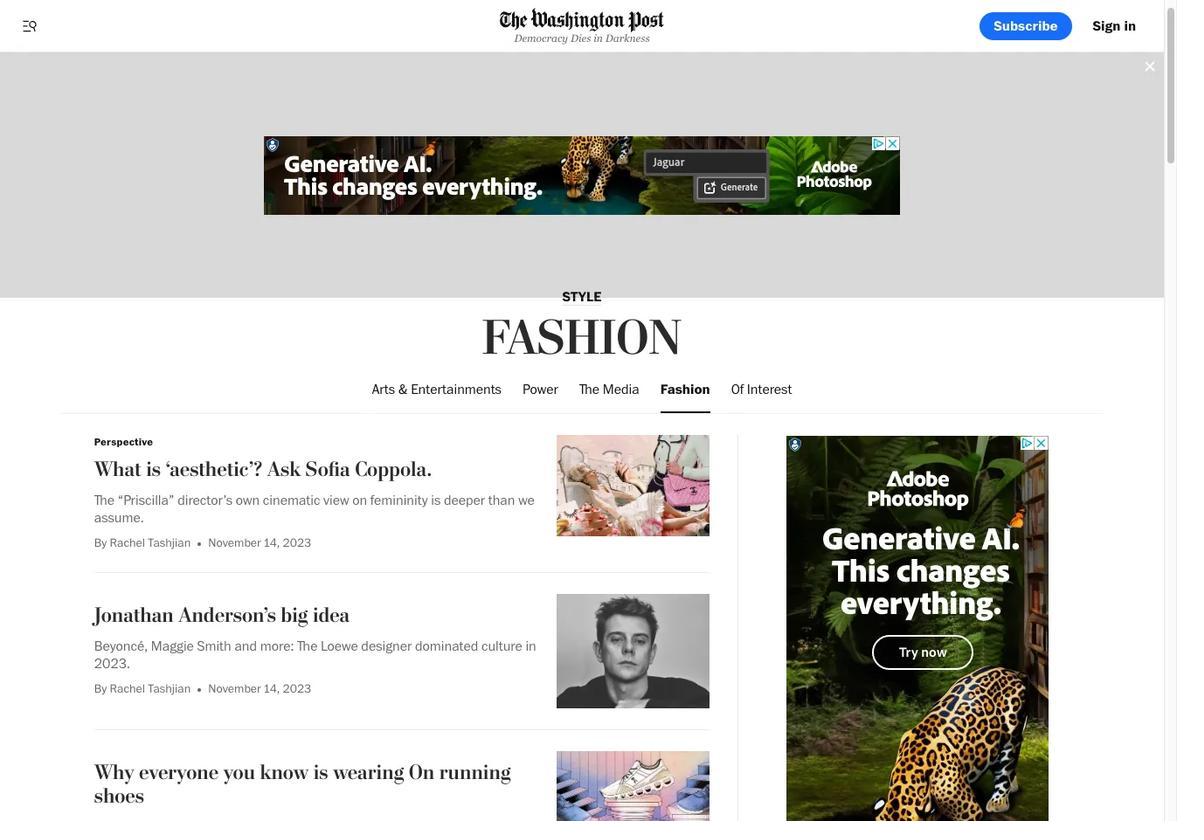 Task type: describe. For each thing, give the bounding box(es) containing it.
own
[[236, 492, 260, 509]]

1 rachel from the top
[[110, 536, 145, 550]]

primary element
[[0, 0, 1164, 52]]

sign
[[1093, 17, 1121, 34]]

fashion
[[661, 381, 710, 398]]

style
[[563, 288, 602, 305]]

interest
[[747, 381, 792, 398]]

jonathan anderson's big idea link
[[94, 603, 543, 632]]

anderson's
[[179, 603, 276, 629]]

of interest
[[731, 381, 792, 398]]

we
[[519, 492, 535, 509]]

designer
[[361, 639, 412, 655]]

power
[[523, 381, 558, 398]]

1 2023 from the top
[[283, 536, 311, 550]]

2 november 14, 2023 from the top
[[208, 682, 311, 696]]

2 14, from the top
[[264, 682, 280, 696]]

more:
[[260, 639, 294, 655]]

the for the "priscilla" director's own cinematic view on femininity is deeper than we assume.
[[94, 492, 115, 509]]

subscribe
[[994, 17, 1058, 34]]

the inside beyoncé, maggie smith and more: the loewe designer dominated culture in 2023.
[[297, 639, 318, 655]]

coppola.
[[355, 457, 432, 482]]

why
[[94, 761, 134, 786]]

2 rachel from the top
[[110, 682, 145, 696]]

why everyone you know is wearing on running shoes link
[[94, 761, 543, 812]]

view
[[324, 492, 349, 509]]

maggie
[[151, 639, 194, 655]]

wearing
[[333, 761, 404, 786]]

know
[[260, 761, 309, 786]]

1 november 14, 2023 from the top
[[208, 536, 311, 550]]

dominated
[[415, 639, 479, 655]]

smith
[[197, 639, 231, 655]]

2 2023 from the top
[[283, 682, 311, 696]]

running
[[439, 761, 511, 786]]

big
[[281, 603, 308, 629]]

"priscilla"
[[118, 492, 174, 509]]

arts & entertainments
[[372, 381, 502, 398]]

sign in link
[[1079, 12, 1150, 40]]

loewe
[[321, 639, 358, 655]]

is inside perspective what is 'aesthetic'? ask sofia coppola.
[[146, 457, 161, 482]]

the media link
[[579, 367, 640, 413]]

arts & entertainments link
[[372, 367, 502, 413]]

democracy
[[514, 32, 568, 44]]

femininity
[[371, 492, 428, 509]]

what is 'aesthetic'? ask sofia coppola. link
[[94, 457, 543, 485]]

the for the media
[[579, 381, 600, 398]]

director's
[[178, 492, 233, 509]]

and
[[235, 639, 257, 655]]

perspective what is 'aesthetic'? ask sofia coppola.
[[94, 435, 432, 482]]

1 by from the top
[[94, 536, 107, 550]]

in inside democracy dies in darkness link
[[594, 32, 603, 44]]

why everyone you know is wearing on running shoes
[[94, 761, 511, 809]]

2 rachel tashjian link from the top
[[110, 682, 191, 696]]

jonathan
[[94, 603, 174, 629]]

arts
[[372, 381, 395, 398]]

democracy dies in darkness
[[514, 32, 650, 44]]

2 november from the top
[[208, 682, 261, 696]]

cinematic
[[263, 492, 320, 509]]

1 rachel tashjian link from the top
[[110, 536, 191, 550]]

the washington post homepage. image
[[500, 8, 664, 33]]

1 vertical spatial advertisement region
[[787, 436, 1049, 822]]



Task type: vqa. For each thing, say whether or not it's contained in the screenshot.
THE EVERYONE
yes



Task type: locate. For each thing, give the bounding box(es) containing it.
culture
[[482, 639, 523, 655]]

jonathan anderson's big idea
[[94, 603, 350, 629]]

the inside the "priscilla" director's own cinematic view on femininity is deeper than we assume.
[[94, 492, 115, 509]]

shoes
[[94, 784, 144, 809]]

2 horizontal spatial the
[[579, 381, 600, 398]]

1 vertical spatial by rachel tashjian
[[94, 682, 191, 696]]

14, down "more:"
[[264, 682, 280, 696]]

ask
[[267, 457, 301, 482]]

by rachel tashjian down 2023.
[[94, 682, 191, 696]]

of
[[731, 381, 744, 398]]

1 14, from the top
[[264, 536, 280, 550]]

entertainments
[[411, 381, 502, 398]]

style fashion
[[482, 288, 682, 369]]

darkness
[[606, 32, 650, 44]]

by rachel tashjian down 'assume.'
[[94, 536, 191, 550]]

beyoncé,
[[94, 639, 148, 655]]

0 horizontal spatial in
[[526, 639, 537, 655]]

rachel down 2023.
[[110, 682, 145, 696]]

close image
[[1143, 59, 1157, 73]]

the
[[579, 381, 600, 398], [94, 492, 115, 509], [297, 639, 318, 655]]

0 horizontal spatial is
[[146, 457, 161, 482]]

0 vertical spatial by
[[94, 536, 107, 550]]

is left deeper
[[431, 492, 441, 509]]

1 vertical spatial rachel tashjian link
[[110, 682, 191, 696]]

1 horizontal spatial in
[[594, 32, 603, 44]]

1 vertical spatial is
[[431, 492, 441, 509]]

1 vertical spatial the
[[94, 492, 115, 509]]

on
[[352, 492, 367, 509]]

0 horizontal spatial the
[[94, 492, 115, 509]]

deeper
[[444, 492, 485, 509]]

november down own
[[208, 536, 261, 550]]

than
[[488, 492, 515, 509]]

1 november from the top
[[208, 536, 261, 550]]

2023 down beyoncé, maggie smith and more: the loewe designer dominated culture in 2023.
[[283, 682, 311, 696]]

&
[[398, 381, 408, 398]]

is up "priscilla"
[[146, 457, 161, 482]]

fashion link
[[482, 310, 682, 369]]

tashjian
[[148, 536, 191, 550], [148, 682, 191, 696]]

rachel
[[110, 536, 145, 550], [110, 682, 145, 696]]

tashjian down "priscilla"
[[148, 536, 191, 550]]

november 14, 2023
[[208, 536, 311, 550], [208, 682, 311, 696]]

what
[[94, 457, 141, 482]]

the up 'assume.'
[[94, 492, 115, 509]]

of interest link
[[731, 367, 792, 413]]

november 14, 2023 down own
[[208, 536, 311, 550]]

the "priscilla" director's own cinematic view on femininity is deeper than we assume.
[[94, 492, 535, 526]]

in right sign
[[1125, 17, 1136, 34]]

tagline, democracy dies in darkness element
[[500, 32, 664, 44]]

2 horizontal spatial in
[[1125, 17, 1136, 34]]

november 14, 2023 down and
[[208, 682, 311, 696]]

2023.
[[94, 656, 130, 673]]

2 vertical spatial the
[[297, 639, 318, 655]]

by
[[94, 536, 107, 550], [94, 682, 107, 696]]

sign in
[[1093, 17, 1136, 34]]

by down 'assume.'
[[94, 536, 107, 550]]

0 vertical spatial advertisement region
[[264, 136, 900, 215]]

1 vertical spatial rachel
[[110, 682, 145, 696]]

in right the "culture"
[[526, 639, 537, 655]]

is
[[146, 457, 161, 482], [431, 492, 441, 509], [314, 761, 328, 786]]

you
[[223, 761, 255, 786]]

media
[[603, 381, 640, 398]]

rachel tashjian link down 2023.
[[110, 682, 191, 696]]

in inside sign in link
[[1125, 17, 1136, 34]]

in right dies
[[594, 32, 603, 44]]

in
[[1125, 17, 1136, 34], [594, 32, 603, 44], [526, 639, 537, 655]]

on
[[409, 761, 435, 786]]

rachel tashjian link
[[110, 536, 191, 550], [110, 682, 191, 696]]

november down and
[[208, 682, 261, 696]]

2 by rachel tashjian from the top
[[94, 682, 191, 696]]

fashion link
[[661, 368, 710, 414]]

1 vertical spatial 2023
[[283, 682, 311, 696]]

tashjian down "maggie"
[[148, 682, 191, 696]]

beyoncé, maggie smith and more: the loewe designer dominated culture in 2023.
[[94, 639, 537, 673]]

perspective
[[94, 435, 153, 448]]

rachel tashjian link down 'assume.'
[[110, 536, 191, 550]]

0 vertical spatial 14,
[[264, 536, 280, 550]]

1 vertical spatial by
[[94, 682, 107, 696]]

advertisement region
[[264, 136, 900, 215], [787, 436, 1049, 822]]

in inside beyoncé, maggie smith and more: the loewe designer dominated culture in 2023.
[[526, 639, 537, 655]]

rachel down 'assume.'
[[110, 536, 145, 550]]

2 vertical spatial is
[[314, 761, 328, 786]]

1 vertical spatial november
[[208, 682, 261, 696]]

is inside the why everyone you know is wearing on running shoes
[[314, 761, 328, 786]]

the right "more:"
[[297, 639, 318, 655]]

1 vertical spatial 14,
[[264, 682, 280, 696]]

'aesthetic'?
[[166, 457, 263, 482]]

by rachel tashjian for 1st rachel tashjian link from the top of the page
[[94, 536, 191, 550]]

by down 2023.
[[94, 682, 107, 696]]

search and browse sections image
[[21, 17, 38, 35]]

14, down cinematic
[[264, 536, 280, 550]]

1 by rachel tashjian from the top
[[94, 536, 191, 550]]

the media
[[579, 381, 640, 398]]

dies
[[571, 32, 591, 44]]

0 vertical spatial by rachel tashjian
[[94, 536, 191, 550]]

0 vertical spatial is
[[146, 457, 161, 482]]

0 vertical spatial rachel tashjian link
[[110, 536, 191, 550]]

subscribe link
[[980, 12, 1072, 40]]

1 horizontal spatial the
[[297, 639, 318, 655]]

sofia
[[306, 457, 350, 482]]

by rachel tashjian for 1st rachel tashjian link from the bottom
[[94, 682, 191, 696]]

1 vertical spatial november 14, 2023
[[208, 682, 311, 696]]

1 vertical spatial tashjian
[[148, 682, 191, 696]]

0 vertical spatial november
[[208, 536, 261, 550]]

1 tashjian from the top
[[148, 536, 191, 550]]

by rachel tashjian
[[94, 536, 191, 550], [94, 682, 191, 696]]

style link
[[563, 288, 602, 306]]

0 vertical spatial rachel
[[110, 536, 145, 550]]

0 vertical spatial november 14, 2023
[[208, 536, 311, 550]]

2 horizontal spatial is
[[431, 492, 441, 509]]

0 vertical spatial 2023
[[283, 536, 311, 550]]

2 by from the top
[[94, 682, 107, 696]]

the left media
[[579, 381, 600, 398]]

2 tashjian from the top
[[148, 682, 191, 696]]

fashion
[[482, 310, 682, 369]]

14,
[[264, 536, 280, 550], [264, 682, 280, 696]]

0 vertical spatial tashjian
[[148, 536, 191, 550]]

2023
[[283, 536, 311, 550], [283, 682, 311, 696]]

power link
[[523, 367, 558, 413]]

0 vertical spatial the
[[579, 381, 600, 398]]

is inside the "priscilla" director's own cinematic view on femininity is deeper than we assume.
[[431, 492, 441, 509]]

1 horizontal spatial is
[[314, 761, 328, 786]]

everyone
[[139, 761, 219, 786]]

democracy dies in darkness link
[[500, 8, 664, 44]]

2023 down the "priscilla" director's own cinematic view on femininity is deeper than we assume. at the bottom left of page
[[283, 536, 311, 550]]

november
[[208, 536, 261, 550], [208, 682, 261, 696]]

assume.
[[94, 510, 144, 526]]

is right the know
[[314, 761, 328, 786]]

idea
[[313, 603, 350, 629]]



